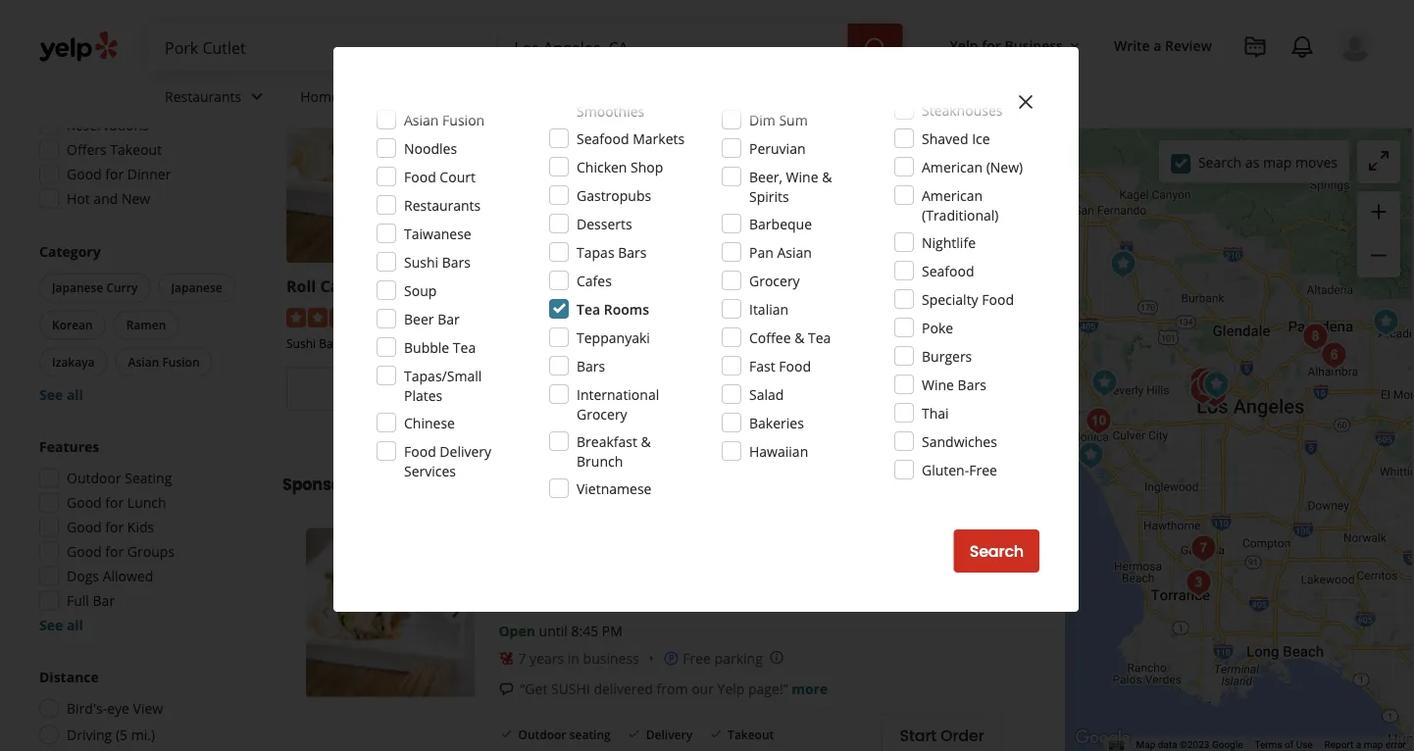 Task type: vqa. For each thing, say whether or not it's contained in the screenshot.
Feature
no



Task type: describe. For each thing, give the bounding box(es) containing it.
group containing features
[[33, 437, 243, 635]]

udon
[[625, 276, 667, 297]]

bubble tea
[[404, 338, 476, 357]]

zoom out image
[[1367, 244, 1391, 267]]

nightlife
[[922, 233, 976, 252]]

food inside the food delivery services
[[404, 442, 436, 461]]

order for nori
[[862, 378, 906, 400]]

korean
[[52, 317, 93, 333]]

projects image
[[1244, 35, 1267, 59]]

expand map image
[[1367, 149, 1391, 173]]

for for kids
[[105, 518, 124, 537]]

good for good for dinner
[[67, 165, 102, 183]]

vietnamese
[[577, 479, 652, 498]]

sushi enya - marina del rey image
[[1071, 436, 1111, 475]]

court
[[440, 167, 476, 186]]

results
[[371, 474, 428, 496]]

3 reviews) from the left
[[946, 307, 999, 325]]

outdoor seating
[[518, 727, 611, 743]]

good for good for lunch
[[67, 493, 102, 512]]

see all button for features
[[39, 616, 83, 635]]

juice
[[577, 82, 607, 101]]

bar for beer bar
[[438, 309, 460, 328]]

dogs
[[67, 567, 99, 586]]

map for error
[[1364, 739, 1383, 751]]

delivered
[[594, 679, 653, 698]]

24 chevron down v2 image
[[245, 85, 269, 108]]

outdoor for outdoor seating
[[518, 727, 566, 743]]

google
[[1212, 739, 1243, 751]]

sushi inside search dialog
[[404, 253, 439, 271]]

sushi for roll call - koreatown
[[286, 335, 316, 352]]

arcadia
[[680, 276, 740, 297]]

bars up get
[[577, 357, 605, 375]]

restaurants link
[[149, 71, 285, 128]]

0 horizontal spatial yelp
[[718, 679, 745, 698]]

tapas bars
[[577, 243, 647, 261]]

group containing category
[[35, 242, 243, 405]]

error
[[1386, 739, 1407, 751]]

asian fusion inside search dialog
[[404, 110, 485, 129]]

parking
[[715, 649, 763, 668]]

korean button
[[39, 310, 106, 340]]

good for lunch
[[67, 493, 166, 512]]

asian down 3.9
[[643, 335, 673, 352]]

view
[[133, 699, 163, 718]]

kagura image
[[1179, 564, 1219, 603]]

japanese curry button
[[39, 273, 150, 303]]

more
[[598, 87, 632, 106]]

bubble
[[404, 338, 449, 357]]

beer bar
[[404, 309, 460, 328]]

3.9 (349 reviews)
[[650, 307, 757, 325]]

asian up noodles
[[404, 110, 439, 129]]

slideshow element
[[306, 528, 475, 697]]

1 wako donkasu image from the top
[[1191, 364, 1230, 404]]

see all for category
[[39, 385, 83, 404]]

yelp for business button
[[942, 27, 1091, 63]]

4:37 pm
[[138, 67, 190, 85]]

shop
[[631, 157, 663, 176]]

noodles,
[[592, 335, 640, 352]]

start order
[[900, 724, 984, 747]]

(349
[[673, 307, 701, 325]]

16 speech v2 image
[[499, 682, 514, 697]]

order now for weroll nori
[[862, 378, 944, 400]]

(580
[[423, 307, 451, 325]]

seating
[[125, 469, 172, 487]]

2 horizontal spatial until
[[881, 411, 910, 430]]

hawaiian
[[749, 442, 808, 461]]

reviews) for arcadia
[[704, 307, 757, 325]]

bars for wine
[[958, 375, 987, 394]]

2 horizontal spatial order
[[941, 724, 984, 747]]

weroll nori link
[[786, 276, 879, 297]]

weroll nori
[[786, 276, 879, 297]]

desserts
[[577, 214, 632, 233]]

bar for full bar
[[93, 591, 115, 610]]

good for groups
[[67, 542, 175, 561]]

asian down barbeque
[[777, 243, 812, 261]]

business categories element
[[149, 71, 1373, 128]]

1 horizontal spatial open
[[499, 622, 535, 640]]

roll call - koreatown
[[286, 276, 449, 297]]

kagura gardena image
[[1184, 529, 1223, 568]]

thai
[[922, 404, 949, 422]]

american (new)
[[922, 157, 1023, 176]]

hot and new
[[67, 189, 150, 208]]

map
[[1136, 739, 1156, 751]]

map region
[[832, 0, 1414, 751]]

for for dinner
[[105, 165, 124, 183]]

(43
[[923, 307, 943, 325]]

3.9
[[650, 307, 669, 325]]

2 horizontal spatial open
[[591, 411, 628, 430]]

soup
[[404, 281, 437, 300]]

all for features
[[67, 616, 83, 635]]

home
[[300, 87, 339, 106]]

nori
[[844, 276, 879, 297]]

food down noodles
[[404, 167, 436, 186]]

0 vertical spatial 8:45
[[414, 411, 441, 430]]

search for search as map moves
[[1199, 153, 1242, 171]]

roll call - koreatown image
[[1197, 365, 1236, 405]]

marugame udon - arcadia link
[[536, 276, 740, 297]]

now for weroll nori
[[910, 378, 944, 400]]

a for report
[[1356, 739, 1362, 751]]

bird's-
[[67, 699, 107, 718]]

now for roll call - koreatown
[[410, 378, 444, 400]]

see all button for category
[[39, 385, 83, 404]]

taiwanese
[[404, 224, 472, 243]]

bakeries
[[749, 413, 804, 432]]

©2023
[[1180, 739, 1210, 751]]

yelp inside button
[[950, 36, 978, 54]]

sushi
[[551, 679, 590, 698]]

use
[[1296, 739, 1313, 751]]

lunch
[[127, 493, 166, 512]]

juice bars & smoothies
[[577, 82, 652, 120]]

see all for features
[[39, 616, 83, 635]]

full bar
[[67, 591, 115, 610]]

plates
[[404, 386, 443, 405]]

delivery inside the food delivery services
[[440, 442, 492, 461]]

our
[[692, 679, 714, 698]]

4.3 (580 reviews)
[[400, 307, 507, 325]]

start
[[900, 724, 937, 747]]

kazuki sushi image
[[1104, 245, 1143, 284]]

marugame udon - arcadia image
[[1367, 303, 1406, 342]]

4.6 star rating image
[[786, 308, 892, 328]]

sum
[[779, 110, 808, 129]]

gastropubs
[[577, 186, 651, 205]]

takeout inside group
[[110, 140, 162, 159]]

marugame
[[536, 276, 621, 297]]

16 parking v2 image
[[663, 651, 679, 666]]

breakfast & brunch
[[577, 432, 651, 470]]

"get
[[520, 679, 548, 698]]

grocery inside the international grocery
[[577, 405, 627, 423]]

seating
[[570, 727, 611, 743]]

reviews) for koreatown
[[454, 307, 507, 325]]

2 horizontal spatial fusion
[[676, 335, 712, 352]]

bars, for nori
[[819, 335, 846, 352]]

google image
[[1071, 726, 1135, 751]]

0 horizontal spatial until
[[382, 411, 410, 430]]

tea rooms
[[577, 300, 649, 318]]

sushi bars, fast food, japanese
[[786, 335, 958, 352]]

spirits
[[749, 187, 789, 205]]

smoothies
[[577, 102, 645, 120]]

bars for juice
[[610, 82, 639, 101]]

hurry curry of tokyo image
[[1079, 402, 1118, 441]]

coffee & tea
[[749, 328, 831, 347]]

shaved
[[922, 129, 969, 148]]

pan
[[749, 243, 774, 261]]

4.6
[[900, 307, 919, 325]]

notifications image
[[1291, 35, 1314, 59]]

allowed
[[103, 567, 153, 586]]

good for kids
[[67, 518, 154, 537]]

barbeque
[[749, 214, 812, 233]]

roll call - koreatown link
[[286, 276, 449, 297]]

1 vertical spatial 8:45
[[571, 622, 598, 640]]

data
[[1158, 739, 1178, 751]]

food,
[[875, 335, 905, 352]]

order now link for roll call - koreatown
[[286, 367, 521, 410]]

outdoor for outdoor seating
[[67, 469, 121, 487]]

curry
[[106, 280, 138, 296]]

terms of use
[[1255, 739, 1313, 751]]

review
[[1165, 36, 1212, 54]]

for for business
[[982, 36, 1001, 54]]



Task type: locate. For each thing, give the bounding box(es) containing it.
0 vertical spatial free
[[969, 461, 997, 479]]

1 see from the top
[[39, 385, 63, 404]]

now down bubble
[[410, 378, 444, 400]]

0 horizontal spatial reviews)
[[454, 307, 507, 325]]

restaurants down the '4:37 pm'
[[165, 87, 242, 106]]

0 vertical spatial delivery
[[440, 442, 492, 461]]

free right 16 parking v2 'icon'
[[683, 649, 711, 668]]

tea down 4.3 (580 reviews)
[[453, 338, 476, 357]]

good for good for groups
[[67, 542, 102, 561]]

see all
[[39, 385, 83, 404], [39, 616, 83, 635]]

services down plates
[[404, 461, 456, 480]]

previous image
[[314, 601, 337, 625]]

reviews) right (43
[[946, 307, 999, 325]]

tapas
[[577, 243, 615, 261]]

0 horizontal spatial japanese
[[52, 280, 103, 296]]

see up distance
[[39, 616, 63, 635]]

japanese
[[52, 280, 103, 296], [171, 280, 222, 296], [908, 335, 958, 352]]

(5
[[116, 726, 128, 744]]

pm up business
[[602, 622, 623, 640]]

order now link down bubble
[[286, 367, 521, 410]]

1 horizontal spatial bars,
[[819, 335, 846, 352]]

until left 8:30
[[881, 411, 910, 430]]

1 horizontal spatial services
[[404, 461, 456, 480]]

of
[[1285, 739, 1294, 751]]

order
[[363, 378, 407, 400], [862, 378, 906, 400], [941, 724, 984, 747]]

0 horizontal spatial fast
[[749, 357, 775, 375]]

chicken shop
[[577, 157, 663, 176]]

1 good from the top
[[67, 165, 102, 183]]

3.9 star rating image
[[536, 308, 642, 328]]

see for features
[[39, 616, 63, 635]]

16 checkmark v2 image right the seating
[[627, 727, 642, 742]]

outdoor inside group
[[67, 469, 121, 487]]

1 horizontal spatial now
[[910, 378, 944, 400]]

bars for tapas
[[618, 243, 647, 261]]

kingtonkatsu image
[[1195, 374, 1234, 413]]

until down plates
[[382, 411, 410, 430]]

fusion inside search dialog
[[442, 110, 485, 129]]

1 vertical spatial see all
[[39, 616, 83, 635]]

order now link up until 8:30 pm
[[786, 367, 1020, 410]]

1 horizontal spatial tea
[[577, 300, 600, 318]]

reservations
[[67, 116, 149, 134]]

map left error
[[1364, 739, 1383, 751]]

search button
[[954, 530, 1040, 573]]

japanese, noodles, asian fusion
[[536, 335, 712, 352]]

koreatown
[[362, 276, 449, 297]]

1 american from the top
[[922, 157, 983, 176]]

full
[[67, 591, 89, 610]]

0 horizontal spatial -
[[353, 276, 358, 297]]

kids
[[127, 518, 154, 537]]

2 see from the top
[[39, 616, 63, 635]]

0 horizontal spatial bars,
[[319, 335, 346, 352]]

1 horizontal spatial outdoor
[[518, 727, 566, 743]]

for down offers takeout
[[105, 165, 124, 183]]

1 horizontal spatial japanese
[[171, 280, 222, 296]]

0 vertical spatial see
[[39, 385, 63, 404]]

reviews) down arcadia
[[704, 307, 757, 325]]

1 vertical spatial open until 8:45 pm
[[499, 622, 623, 640]]

1 now from the left
[[410, 378, 444, 400]]

bars
[[610, 82, 639, 101], [618, 243, 647, 261], [442, 253, 471, 271], [577, 357, 605, 375], [958, 375, 987, 394]]

start order link
[[881, 714, 1003, 751]]

search down gluten-free
[[970, 540, 1024, 563]]

1 vertical spatial yelp
[[718, 679, 745, 698]]

1 horizontal spatial takeout
[[728, 727, 774, 743]]

as
[[1246, 153, 1260, 171]]

2 16 checkmark v2 image from the left
[[708, 727, 724, 742]]

food right the specialty
[[982, 290, 1014, 308]]

japanese, down 3.9 star rating 'image'
[[536, 335, 589, 352]]

1 vertical spatial chinese
[[404, 413, 455, 432]]

dinner
[[127, 165, 171, 183]]

1 bars, from the left
[[319, 335, 346, 352]]

pm up sandwiches
[[944, 411, 965, 430]]

0 horizontal spatial free
[[683, 649, 711, 668]]

roll call - koreatown image
[[306, 528, 475, 697]]

restaurants inside search dialog
[[404, 196, 481, 214]]

1 horizontal spatial japanese,
[[536, 335, 589, 352]]

sushi bars
[[404, 253, 471, 271]]

1 horizontal spatial 16 checkmark v2 image
[[708, 727, 724, 742]]

0 vertical spatial map
[[1263, 153, 1292, 171]]

hot
[[67, 189, 90, 208]]

open until 8:45 pm down plates
[[341, 411, 465, 430]]

brunch
[[577, 452, 623, 470]]

japanese, down 4.3
[[350, 335, 402, 352]]

american for american (new)
[[922, 157, 983, 176]]

bars for sushi
[[442, 253, 471, 271]]

group
[[33, 35, 243, 214], [1358, 191, 1401, 278], [35, 242, 243, 405], [33, 437, 243, 635]]

0 vertical spatial see all
[[39, 385, 83, 404]]

0 horizontal spatial services
[[343, 87, 395, 106]]

info icon image
[[769, 650, 785, 665], [769, 650, 785, 665]]

0 horizontal spatial bar
[[93, 591, 115, 610]]

order for call
[[363, 378, 407, 400]]

1 see all from the top
[[39, 385, 83, 404]]

chinese
[[405, 335, 449, 352], [404, 413, 455, 432]]

keyboard shortcuts image
[[1109, 741, 1125, 751]]

1 vertical spatial a
[[1356, 739, 1362, 751]]

steakhouses
[[922, 101, 1003, 119]]

pm inside group
[[169, 67, 190, 85]]

0 horizontal spatial japanese,
[[350, 335, 402, 352]]

for up "good for kids"
[[105, 493, 124, 512]]

1 vertical spatial free
[[683, 649, 711, 668]]

services inside home services link
[[343, 87, 395, 106]]

open up sponsored results
[[341, 411, 378, 430]]

1 vertical spatial seafood
[[922, 261, 975, 280]]

2 good from the top
[[67, 493, 102, 512]]

japanese curry
[[52, 280, 138, 296]]

tea
[[577, 300, 600, 318], [808, 328, 831, 347], [453, 338, 476, 357]]

0 horizontal spatial asian fusion
[[128, 354, 200, 370]]

yelp up steakhouses
[[950, 36, 978, 54]]

16 info v2 image
[[432, 477, 448, 492]]

1 horizontal spatial open until 8:45 pm
[[499, 622, 623, 640]]

all down izakaya button
[[67, 385, 83, 404]]

1 vertical spatial american
[[922, 186, 983, 205]]

now up thai
[[910, 378, 944, 400]]

food delivery services
[[404, 442, 492, 480]]

asian fusion inside button
[[128, 354, 200, 370]]

2 american from the top
[[922, 186, 983, 205]]

business
[[583, 649, 639, 668]]

write a review link
[[1106, 27, 1220, 63]]

wine bars
[[922, 375, 987, 394]]

american (traditional)
[[922, 186, 999, 224]]

- right udon
[[671, 276, 676, 297]]

2 order now link from the left
[[786, 367, 1020, 410]]

order now
[[363, 378, 444, 400], [862, 378, 944, 400]]

fusion inside button
[[162, 354, 200, 370]]

& right more
[[642, 82, 652, 101]]

see down izakaya button
[[39, 385, 63, 404]]

1 horizontal spatial order now
[[862, 378, 944, 400]]

asian inside button
[[128, 354, 159, 370]]

good down good for lunch
[[67, 518, 102, 537]]

2 - from the left
[[671, 276, 676, 297]]

0 vertical spatial services
[[343, 87, 395, 106]]

cafes
[[577, 271, 612, 290]]

japanese inside japanese button
[[171, 280, 222, 296]]

1 horizontal spatial bar
[[438, 309, 460, 328]]

0 vertical spatial open until 8:45 pm
[[341, 411, 465, 430]]

delivery up 16 info v2 icon
[[440, 442, 492, 461]]

search inside the search button
[[970, 540, 1024, 563]]

teppanyaki
[[577, 328, 650, 347]]

1 horizontal spatial wine
[[922, 375, 954, 394]]

0 vertical spatial fast
[[849, 335, 872, 352]]

2 see all button from the top
[[39, 616, 83, 635]]

wine up thai
[[922, 375, 954, 394]]

1 vertical spatial fusion
[[676, 335, 712, 352]]

get directions
[[599, 378, 707, 400]]

terms of use link
[[1255, 739, 1313, 751]]

takeout down page!"
[[728, 727, 774, 743]]

poke
[[922, 318, 953, 337]]

see for category
[[39, 385, 63, 404]]

services right home
[[343, 87, 395, 106]]

16 checkmark v2 image
[[499, 727, 514, 742]]

1 horizontal spatial fusion
[[442, 110, 485, 129]]

reviews) right (580
[[454, 307, 507, 325]]

0 vertical spatial chinese
[[405, 335, 449, 352]]

bird's-eye view
[[67, 699, 163, 718]]

katsu jin image
[[1296, 317, 1335, 357]]

2 reviews) from the left
[[704, 307, 757, 325]]

(traditional)
[[922, 205, 999, 224]]

0 vertical spatial restaurants
[[165, 87, 242, 106]]

wako donkasu image
[[1191, 364, 1230, 404], [1191, 373, 1230, 412]]

restaurants down food court in the left top of the page
[[404, 196, 481, 214]]

driving (5 mi.)
[[67, 726, 155, 744]]

4:37
[[138, 67, 166, 85]]

1 vertical spatial restaurants
[[404, 196, 481, 214]]

dogs allowed
[[67, 567, 153, 586]]

order now for roll call - koreatown
[[363, 378, 444, 400]]

grocery up italian
[[749, 271, 800, 290]]

seafood up chicken
[[577, 129, 629, 148]]

16 checkmark v2 image
[[627, 727, 642, 742], [708, 727, 724, 742]]

2 japanese, from the left
[[536, 335, 589, 352]]

0 horizontal spatial order
[[363, 378, 407, 400]]

0 vertical spatial yelp
[[950, 36, 978, 54]]

& right beer, in the top of the page
[[822, 167, 832, 186]]

1 horizontal spatial reviews)
[[704, 307, 757, 325]]

seafood for seafood
[[922, 261, 975, 280]]

search for search
[[970, 540, 1024, 563]]

pan asian
[[749, 243, 812, 261]]

1 vertical spatial services
[[404, 461, 456, 480]]

search dialog
[[0, 0, 1414, 751]]

international grocery
[[577, 385, 659, 423]]

bars up marugame udon - arcadia link
[[618, 243, 647, 261]]

0 vertical spatial seafood
[[577, 129, 629, 148]]

1 horizontal spatial free
[[969, 461, 997, 479]]

american for american (traditional)
[[922, 186, 983, 205]]

1 vertical spatial bar
[[93, 591, 115, 610]]

mi.)
[[131, 726, 155, 744]]

& right the 'coffee'
[[795, 328, 805, 347]]

see all down full
[[39, 616, 83, 635]]

1 all from the top
[[67, 385, 83, 404]]

0 horizontal spatial map
[[1263, 153, 1292, 171]]

0 horizontal spatial open until 8:45 pm
[[341, 411, 465, 430]]

seafood
[[577, 129, 629, 148], [922, 261, 975, 280]]

bars,
[[319, 335, 346, 352], [819, 335, 846, 352]]

1 horizontal spatial restaurants
[[404, 196, 481, 214]]

fast
[[849, 335, 872, 352], [749, 357, 775, 375]]

0 horizontal spatial fusion
[[162, 354, 200, 370]]

option group containing distance
[[33, 667, 243, 751]]

1 see all button from the top
[[39, 385, 83, 404]]

None search field
[[149, 24, 907, 71]]

american up '(traditional)'
[[922, 186, 983, 205]]

suggested
[[39, 35, 109, 54]]

years
[[530, 649, 564, 668]]

sponsored results
[[282, 474, 428, 496]]

bars up smoothies
[[610, 82, 639, 101]]

write
[[1114, 36, 1150, 54]]

order down food,
[[862, 378, 906, 400]]

fusion down ramen button
[[162, 354, 200, 370]]

16 chevron down v2 image
[[1067, 38, 1083, 54]]

2 horizontal spatial reviews)
[[946, 307, 999, 325]]

1 vertical spatial wine
[[922, 375, 954, 394]]

sushi
[[404, 253, 439, 271], [286, 335, 316, 352], [786, 335, 816, 352]]

terms
[[1255, 739, 1283, 751]]

0 vertical spatial grocery
[[749, 271, 800, 290]]

call
[[320, 276, 349, 297]]

good up "good for kids"
[[67, 493, 102, 512]]

sushi down 4.3 star rating image
[[286, 335, 316, 352]]

king donkatsu image
[[1183, 361, 1222, 401]]

1 vertical spatial delivery
[[646, 727, 693, 743]]

map for moves
[[1263, 153, 1292, 171]]

see all button down full
[[39, 616, 83, 635]]

japanese down (43
[[908, 335, 958, 352]]

until
[[382, 411, 410, 430], [881, 411, 910, 430], [539, 622, 568, 640]]

0 horizontal spatial takeout
[[110, 140, 162, 159]]

for down "good for kids"
[[105, 542, 124, 561]]

1 reviews) from the left
[[454, 307, 507, 325]]

a right report
[[1356, 739, 1362, 751]]

2 now from the left
[[910, 378, 944, 400]]

1 - from the left
[[353, 276, 358, 297]]

sushi up the soup
[[404, 253, 439, 271]]

beer
[[404, 309, 434, 328]]

16 checkmark v2 image down our
[[708, 727, 724, 742]]

1 vertical spatial outdoor
[[518, 727, 566, 743]]

yelp
[[950, 36, 978, 54], [718, 679, 745, 698]]

8:45 up 7 years in business
[[571, 622, 598, 640]]

seafood markets
[[577, 129, 685, 148]]

from
[[657, 679, 688, 698]]

& inside breakfast & brunch
[[641, 432, 651, 451]]

seafood for seafood markets
[[577, 129, 629, 148]]

1 horizontal spatial until
[[539, 622, 568, 640]]

16 years in business v2 image
[[499, 651, 514, 666]]

fast left food,
[[849, 335, 872, 352]]

for down good for lunch
[[105, 518, 124, 537]]

ramen
[[126, 317, 166, 333]]

bars, down 4.6 star rating image
[[819, 335, 846, 352]]

"get sushi delivered from our yelp page!" more
[[520, 679, 828, 698]]

a for write
[[1154, 36, 1162, 54]]

free inside search dialog
[[969, 461, 997, 479]]

1 chinese from the top
[[405, 335, 449, 352]]

open up 7
[[499, 622, 535, 640]]

order now down bubble
[[363, 378, 444, 400]]

zoom in image
[[1367, 200, 1391, 224]]

business
[[1005, 36, 1063, 54]]

chinese inside search dialog
[[404, 413, 455, 432]]

1 horizontal spatial seafood
[[922, 261, 975, 280]]

free down sandwiches
[[969, 461, 997, 479]]

tea down 4.6 star rating image
[[808, 328, 831, 347]]

1 horizontal spatial delivery
[[646, 727, 693, 743]]

1 16 checkmark v2 image from the left
[[627, 727, 642, 742]]

order right start
[[941, 724, 984, 747]]

bars inside juice bars & smoothies
[[610, 82, 639, 101]]

search image
[[864, 36, 887, 60]]

japanese,
[[350, 335, 402, 352], [536, 335, 589, 352]]

1 horizontal spatial grocery
[[749, 271, 800, 290]]

0 horizontal spatial order now
[[363, 378, 444, 400]]

0 vertical spatial wine
[[786, 167, 819, 186]]

3 good from the top
[[67, 518, 102, 537]]

outdoor up good for lunch
[[67, 469, 121, 487]]

bars down burgers
[[958, 375, 987, 394]]

outdoor seating
[[67, 469, 172, 487]]

4 good from the top
[[67, 542, 102, 561]]

option group
[[33, 667, 243, 751]]

- for get directions
[[671, 276, 676, 297]]

order now link for weroll nori
[[786, 367, 1020, 410]]

izakaya button
[[39, 348, 107, 377]]

for left business on the top right of page
[[982, 36, 1001, 54]]

fast food
[[749, 357, 811, 375]]

japanese for japanese curry
[[52, 280, 103, 296]]

1 horizontal spatial yelp
[[950, 36, 978, 54]]

0 horizontal spatial open
[[341, 411, 378, 430]]

1 order now from the left
[[363, 378, 444, 400]]

japanese inside japanese curry button
[[52, 280, 103, 296]]

2 see all from the top
[[39, 616, 83, 635]]

& inside juice bars & smoothies
[[642, 82, 652, 101]]

2 wako donkasu image from the top
[[1191, 373, 1230, 412]]

japanese for japanese
[[171, 280, 222, 296]]

fusion down (349
[[676, 335, 712, 352]]

sushi for weroll nori
[[786, 335, 816, 352]]

weroll nori image
[[1085, 363, 1124, 403]]

2 all from the top
[[67, 616, 83, 635]]

tonkatsu house image
[[1183, 371, 1222, 410]]

1 japanese, from the left
[[350, 335, 402, 352]]

close image
[[1014, 90, 1038, 114]]

chicken
[[577, 157, 627, 176]]

map
[[1263, 153, 1292, 171], [1364, 739, 1383, 751]]

1 vertical spatial see
[[39, 616, 63, 635]]

food up 16 info v2 icon
[[404, 442, 436, 461]]

open up breakfast
[[591, 411, 628, 430]]

tapas/small plates
[[404, 366, 482, 405]]

pm down tapas/small plates in the left of the page
[[445, 411, 465, 430]]

0 horizontal spatial now
[[410, 378, 444, 400]]

wine inside beer, wine & spirits
[[786, 167, 819, 186]]

good down offers
[[67, 165, 102, 183]]

see all button down izakaya button
[[39, 385, 83, 404]]

0 horizontal spatial seafood
[[577, 129, 629, 148]]

chinese down beer bar
[[405, 335, 449, 352]]

takeout up dinner
[[110, 140, 162, 159]]

2 bars, from the left
[[819, 335, 846, 352]]

order now up until 8:30 pm
[[862, 378, 944, 400]]

izakaya
[[52, 354, 95, 370]]

8:45 down plates
[[414, 411, 441, 430]]

bar down dogs allowed
[[93, 591, 115, 610]]

1 horizontal spatial order now link
[[786, 367, 1020, 410]]

0 horizontal spatial tea
[[453, 338, 476, 357]]

next image
[[444, 601, 467, 625]]

0 horizontal spatial grocery
[[577, 405, 627, 423]]

kyoto gyukatsu image
[[1315, 336, 1354, 375]]

good up dogs
[[67, 542, 102, 561]]

chinese down plates
[[404, 413, 455, 432]]

bars, for call
[[319, 335, 346, 352]]

16 checkmark v2 image for takeout
[[708, 727, 724, 742]]

user actions element
[[934, 25, 1401, 145]]

1 order now link from the left
[[286, 367, 521, 410]]

search as map moves
[[1199, 153, 1338, 171]]

american down shaved ice
[[922, 157, 983, 176]]

more
[[792, 679, 828, 698]]

bar right beer
[[438, 309, 460, 328]]

2 horizontal spatial sushi
[[786, 335, 816, 352]]

for for lunch
[[105, 493, 124, 512]]

restaurants inside the business categories element
[[165, 87, 242, 106]]

fast inside search dialog
[[749, 357, 775, 375]]

0 horizontal spatial order now link
[[286, 367, 521, 410]]

sushi up fast food
[[786, 335, 816, 352]]

1 vertical spatial takeout
[[728, 727, 774, 743]]

for for groups
[[105, 542, 124, 561]]

1 horizontal spatial -
[[671, 276, 676, 297]]

all for category
[[67, 385, 83, 404]]

& inside beer, wine & spirits
[[822, 167, 832, 186]]

food down coffee & tea at the right of the page
[[779, 357, 811, 375]]

new
[[122, 189, 150, 208]]

grocery down the international
[[577, 405, 627, 423]]

seafood down nightlife
[[922, 261, 975, 280]]

7
[[518, 649, 526, 668]]

breakfast
[[577, 432, 637, 451]]

4.3 star rating image
[[286, 308, 392, 328]]

- for order now
[[353, 276, 358, 297]]

group containing suggested
[[33, 35, 243, 214]]

0 horizontal spatial sushi
[[286, 335, 316, 352]]

american inside the american (traditional)
[[922, 186, 983, 205]]

1 vertical spatial grocery
[[577, 405, 627, 423]]

open until 8:45 pm up in
[[499, 622, 623, 640]]

asian fusion up noodles
[[404, 110, 485, 129]]

until up years
[[539, 622, 568, 640]]

for inside button
[[982, 36, 1001, 54]]

0 vertical spatial american
[[922, 157, 983, 176]]

0 vertical spatial bar
[[438, 309, 460, 328]]

tea down the marugame
[[577, 300, 600, 318]]

& right breakfast
[[641, 432, 651, 451]]

2 horizontal spatial tea
[[808, 328, 831, 347]]

2 order now from the left
[[862, 378, 944, 400]]

fast up salad
[[749, 357, 775, 375]]

0 horizontal spatial search
[[970, 540, 1024, 563]]

all down full
[[67, 616, 83, 635]]

0 horizontal spatial 8:45
[[414, 411, 441, 430]]

yelp right our
[[718, 679, 745, 698]]

0 horizontal spatial 16 checkmark v2 image
[[627, 727, 642, 742]]

1 vertical spatial fast
[[749, 357, 775, 375]]

now
[[410, 378, 444, 400], [910, 378, 944, 400]]

2 horizontal spatial japanese
[[908, 335, 958, 352]]

bar inside search dialog
[[438, 309, 460, 328]]

2 chinese from the top
[[404, 413, 455, 432]]

good
[[67, 165, 102, 183], [67, 493, 102, 512], [67, 518, 102, 537], [67, 542, 102, 561]]

fusion up noodles
[[442, 110, 485, 129]]

good for good for kids
[[67, 518, 102, 537]]

services inside the food delivery services
[[404, 461, 456, 480]]

sushi bars, japanese, chinese
[[286, 335, 449, 352]]

1 vertical spatial search
[[970, 540, 1024, 563]]

japanese button
[[158, 273, 235, 303]]

16 checkmark v2 image for delivery
[[627, 727, 642, 742]]

search left the as
[[1199, 153, 1242, 171]]

asian down ramen button
[[128, 354, 159, 370]]

1 horizontal spatial search
[[1199, 153, 1242, 171]]

1 horizontal spatial a
[[1356, 739, 1362, 751]]



